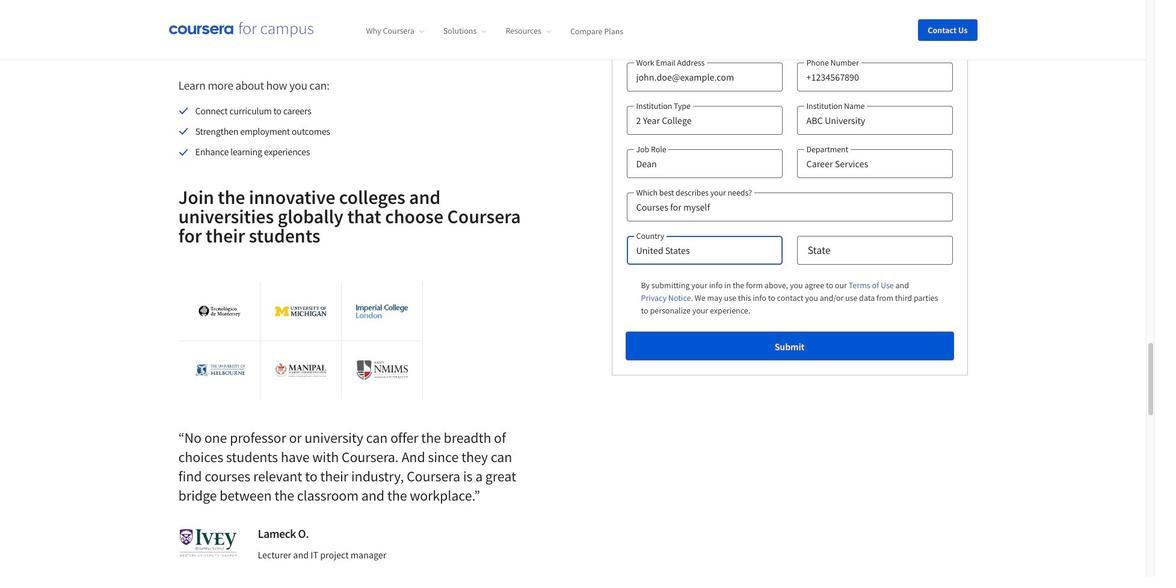Task type: describe. For each thing, give the bounding box(es) containing it.
Last Name text field
[[797, 19, 953, 48]]

coursera for campus image
[[169, 21, 313, 38]]

nmims image
[[356, 361, 408, 380]]

imperial college london image
[[356, 304, 408, 318]]

tecnológico de monterrey image
[[193, 306, 245, 317]]

manipal university image
[[275, 363, 327, 378]]

university of michigan image
[[275, 306, 327, 316]]

Country Code + Phone Number telephone field
[[797, 62, 953, 91]]

ivey business school image
[[178, 528, 239, 558]]

First Name text field
[[627, 19, 783, 48]]



Task type: locate. For each thing, give the bounding box(es) containing it.
the university of melbourne image
[[193, 356, 245, 385]]

Work Email Address email field
[[627, 62, 783, 91]]

Institution Name text field
[[797, 106, 953, 135]]



Task type: vqa. For each thing, say whether or not it's contained in the screenshot.
Resources
no



